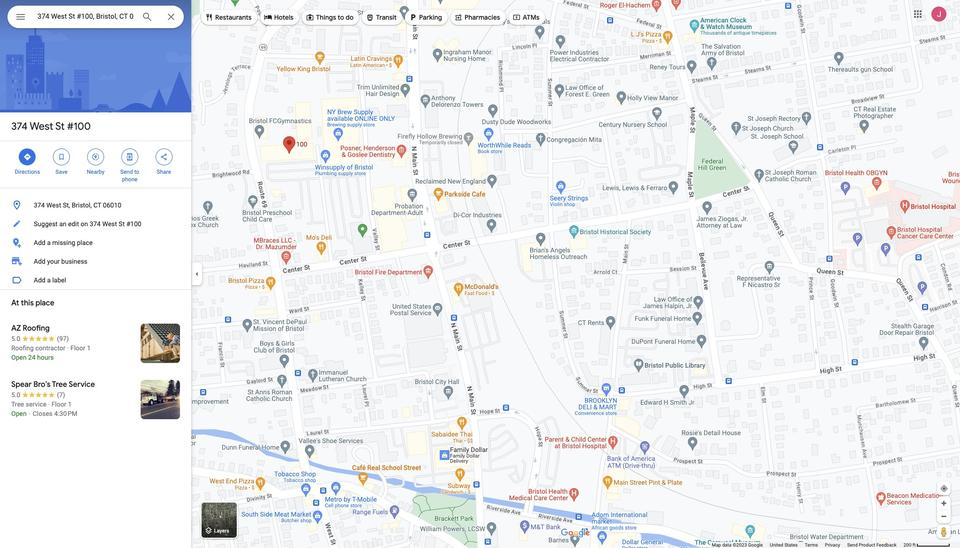 Task type: vqa. For each thing, say whether or not it's contained in the screenshot.
Information For Tunnel Top Park region
no



Task type: describe. For each thing, give the bounding box(es) containing it.
5.0 stars 97 reviews image
[[11, 334, 69, 344]]

united
[[770, 543, 783, 548]]

©2023
[[733, 543, 747, 548]]

roofing inside roofing contractor · floor 1 open 24 hours
[[11, 345, 34, 352]]

suggest an edit on 374 west st #100 button
[[0, 215, 191, 233]]

az
[[11, 324, 21, 333]]

parking
[[419, 13, 442, 22]]

label
[[52, 277, 66, 284]]

st inside button
[[119, 220, 125, 228]]

ft
[[913, 543, 916, 548]]

privacy button
[[825, 542, 840, 548]]

suggest
[[34, 220, 58, 228]]

on
[[81, 220, 88, 228]]

map
[[712, 543, 721, 548]]

missing
[[52, 239, 75, 247]]

suggest an edit on 374 west st #100
[[34, 220, 141, 228]]

privacy
[[825, 543, 840, 548]]

this
[[21, 299, 34, 308]]

things
[[316, 13, 336, 22]]

business
[[61, 258, 87, 265]]

374 West St #100, Bristol, CT 06010 field
[[8, 6, 184, 28]]

2 vertical spatial west
[[102, 220, 117, 228]]

west for st,
[[46, 202, 61, 209]]

footer inside the google maps element
[[712, 542, 904, 548]]

add a missing place button
[[0, 233, 191, 252]]

hotels
[[274, 13, 294, 22]]

tree inside tree service · floor 1 open ⋅ closes 4:30 pm
[[11, 401, 24, 408]]

add a label
[[34, 277, 66, 284]]

floor for bro's
[[51, 401, 66, 408]]


[[512, 12, 521, 23]]


[[366, 12, 374, 23]]

product
[[859, 543, 875, 548]]

terms
[[805, 543, 818, 548]]

collapse side panel image
[[192, 269, 202, 279]]


[[264, 12, 272, 23]]

az roofing
[[11, 324, 50, 333]]

 pharmacies
[[454, 12, 500, 23]]

pharmacies
[[465, 13, 500, 22]]

states
[[784, 543, 798, 548]]

1 for roofing
[[87, 345, 91, 352]]


[[15, 10, 26, 23]]

terms button
[[805, 542, 818, 548]]

do
[[346, 13, 354, 22]]

data
[[722, 543, 731, 548]]

0 horizontal spatial st
[[55, 120, 65, 133]]

roofing contractor · floor 1 open 24 hours
[[11, 345, 91, 361]]

 transit
[[366, 12, 397, 23]]

24
[[28, 354, 36, 361]]

united states button
[[770, 542, 798, 548]]

send product feedback button
[[847, 542, 897, 548]]

contractor
[[35, 345, 65, 352]]

open for spear
[[11, 410, 27, 418]]

a for missing
[[47, 239, 51, 247]]

layers
[[214, 528, 229, 535]]

share
[[157, 169, 171, 175]]

add your business
[[34, 258, 87, 265]]

united states
[[770, 543, 798, 548]]

nearby
[[87, 169, 104, 175]]

add your business link
[[0, 252, 191, 271]]

 search field
[[8, 6, 184, 30]]

send product feedback
[[847, 543, 897, 548]]

restaurants
[[215, 13, 252, 22]]

374 for 374 west st #100
[[11, 120, 28, 133]]

send to phone
[[120, 169, 139, 183]]

374 west st, bristol, ct 06010
[[34, 202, 121, 209]]

374 west st #100
[[11, 120, 91, 133]]

4:30 pm
[[54, 410, 77, 418]]

open for az
[[11, 354, 27, 361]]

to inside  things to do
[[338, 13, 344, 22]]

google maps element
[[0, 0, 960, 548]]


[[57, 152, 66, 162]]

zoom out image
[[940, 513, 947, 520]]

at
[[11, 299, 19, 308]]

feedback
[[876, 543, 897, 548]]


[[91, 152, 100, 162]]

place inside button
[[77, 239, 93, 247]]



Task type: locate. For each thing, give the bounding box(es) containing it.
1 vertical spatial to
[[134, 169, 139, 175]]

transit
[[376, 13, 397, 22]]

a left missing
[[47, 239, 51, 247]]


[[306, 12, 314, 23]]

closes
[[33, 410, 53, 418]]

send
[[120, 169, 133, 175], [847, 543, 858, 548]]

1 vertical spatial tree
[[11, 401, 24, 408]]

1 vertical spatial place
[[36, 299, 54, 308]]

(97)
[[57, 335, 69, 343]]

open inside tree service · floor 1 open ⋅ closes 4:30 pm
[[11, 410, 27, 418]]

0 vertical spatial to
[[338, 13, 344, 22]]

send inside "send product feedback" button
[[847, 543, 858, 548]]

roofing up 24
[[11, 345, 34, 352]]

1 vertical spatial send
[[847, 543, 858, 548]]

5.0 inside image
[[11, 335, 20, 343]]

374
[[11, 120, 28, 133], [34, 202, 45, 209], [90, 220, 101, 228]]

a inside button
[[47, 239, 51, 247]]

add left your
[[34, 258, 45, 265]]

send up phone
[[120, 169, 133, 175]]

open left ⋅
[[11, 410, 27, 418]]

0 vertical spatial 5.0
[[11, 335, 20, 343]]

service
[[69, 380, 95, 390]]


[[454, 12, 463, 23]]

bristol,
[[72, 202, 92, 209]]

send for send to phone
[[120, 169, 133, 175]]

0 horizontal spatial to
[[134, 169, 139, 175]]

1 vertical spatial a
[[47, 277, 51, 284]]

0 vertical spatial roofing
[[23, 324, 50, 333]]

to left do
[[338, 13, 344, 22]]

0 vertical spatial 374
[[11, 120, 28, 133]]

·
[[67, 345, 69, 352], [48, 401, 50, 408]]

actions for 374 west st #100 region
[[0, 141, 191, 188]]

place right this
[[36, 299, 54, 308]]

add
[[34, 239, 45, 247], [34, 258, 45, 265], [34, 277, 45, 284]]

(7)
[[57, 391, 65, 399]]

0 horizontal spatial ·
[[48, 401, 50, 408]]

5.0 for az
[[11, 335, 20, 343]]

1 vertical spatial 5.0
[[11, 391, 20, 399]]

west
[[30, 120, 53, 133], [46, 202, 61, 209], [102, 220, 117, 228]]

0 vertical spatial 1
[[87, 345, 91, 352]]

show your location image
[[940, 485, 948, 493]]

2 vertical spatial 374
[[90, 220, 101, 228]]

1 vertical spatial #100
[[126, 220, 141, 228]]

0 vertical spatial place
[[77, 239, 93, 247]]

0 horizontal spatial 374
[[11, 120, 28, 133]]

· inside roofing contractor · floor 1 open 24 hours
[[67, 345, 69, 352]]

 parking
[[409, 12, 442, 23]]

1 horizontal spatial #100
[[126, 220, 141, 228]]


[[126, 152, 134, 162]]

1 a from the top
[[47, 239, 51, 247]]


[[23, 152, 32, 162]]

1 vertical spatial st
[[119, 220, 125, 228]]

send inside send to phone
[[120, 169, 133, 175]]

spear bro's tree service
[[11, 380, 95, 390]]

phone
[[122, 176, 138, 183]]

374 for 374 west st, bristol, ct 06010
[[34, 202, 45, 209]]

1 add from the top
[[34, 239, 45, 247]]

⋅
[[28, 410, 31, 418]]

1 horizontal spatial to
[[338, 13, 344, 22]]

1 vertical spatial roofing
[[11, 345, 34, 352]]

1 inside tree service · floor 1 open ⋅ closes 4:30 pm
[[68, 401, 72, 408]]

footer containing map data ©2023 google
[[712, 542, 904, 548]]

1 horizontal spatial tree
[[52, 380, 67, 390]]

 hotels
[[264, 12, 294, 23]]

#100
[[67, 120, 91, 133], [126, 220, 141, 228]]

0 horizontal spatial 1
[[68, 401, 72, 408]]

1 horizontal spatial st
[[119, 220, 125, 228]]

374 inside 'suggest an edit on 374 west st #100' button
[[90, 220, 101, 228]]

add left the label
[[34, 277, 45, 284]]

1 vertical spatial west
[[46, 202, 61, 209]]

5.0 stars 7 reviews image
[[11, 390, 65, 400]]

atms
[[523, 13, 539, 22]]

 things to do
[[306, 12, 354, 23]]

1 horizontal spatial place
[[77, 239, 93, 247]]

your
[[47, 258, 60, 265]]

open inside roofing contractor · floor 1 open 24 hours
[[11, 354, 27, 361]]

add for add your business
[[34, 258, 45, 265]]

service
[[26, 401, 46, 408]]

 button
[[8, 6, 34, 30]]

374 inside 374 west st, bristol, ct 06010 button
[[34, 202, 45, 209]]

 atms
[[512, 12, 539, 23]]

add inside button
[[34, 239, 45, 247]]

2 vertical spatial add
[[34, 277, 45, 284]]


[[409, 12, 417, 23]]

1 5.0 from the top
[[11, 335, 20, 343]]

1 horizontal spatial floor
[[70, 345, 85, 352]]

west down 06010
[[102, 220, 117, 228]]

1 vertical spatial open
[[11, 410, 27, 418]]


[[205, 12, 213, 23]]

open
[[11, 354, 27, 361], [11, 410, 27, 418]]

directions
[[15, 169, 40, 175]]

374 up 
[[11, 120, 28, 133]]

0 vertical spatial st
[[55, 120, 65, 133]]


[[160, 152, 168, 162]]

add a label button
[[0, 271, 191, 290]]

hours
[[37, 354, 54, 361]]

west left st,
[[46, 202, 61, 209]]

tree
[[52, 380, 67, 390], [11, 401, 24, 408]]

0 horizontal spatial floor
[[51, 401, 66, 408]]

floor for roofing
[[70, 345, 85, 352]]

0 horizontal spatial send
[[120, 169, 133, 175]]

floor down (7)
[[51, 401, 66, 408]]

374 up suggest
[[34, 202, 45, 209]]

· up 'closes'
[[48, 401, 50, 408]]

edit
[[68, 220, 79, 228]]

 restaurants
[[205, 12, 252, 23]]

spear
[[11, 380, 32, 390]]

tree service · floor 1 open ⋅ closes 4:30 pm
[[11, 401, 77, 418]]

show street view coverage image
[[937, 525, 951, 539]]

1 vertical spatial floor
[[51, 401, 66, 408]]

add for add a missing place
[[34, 239, 45, 247]]

· inside tree service · floor 1 open ⋅ closes 4:30 pm
[[48, 401, 50, 408]]

st down 06010
[[119, 220, 125, 228]]

200
[[904, 543, 911, 548]]

200 ft
[[904, 543, 916, 548]]

1 up 4:30 pm
[[68, 401, 72, 408]]

a
[[47, 239, 51, 247], [47, 277, 51, 284]]

1 up service
[[87, 345, 91, 352]]

at this place
[[11, 299, 54, 308]]

floor right contractor
[[70, 345, 85, 352]]

3 add from the top
[[34, 277, 45, 284]]

tree left service on the left bottom of the page
[[11, 401, 24, 408]]

· for bro's
[[48, 401, 50, 408]]

add a missing place
[[34, 239, 93, 247]]

to inside send to phone
[[134, 169, 139, 175]]

0 vertical spatial west
[[30, 120, 53, 133]]

1 horizontal spatial 374
[[34, 202, 45, 209]]

1 for bro's
[[68, 401, 72, 408]]

0 vertical spatial a
[[47, 239, 51, 247]]

2 add from the top
[[34, 258, 45, 265]]

0 vertical spatial tree
[[52, 380, 67, 390]]

1 vertical spatial 374
[[34, 202, 45, 209]]

2 a from the top
[[47, 277, 51, 284]]

add inside 'button'
[[34, 277, 45, 284]]

06010
[[103, 202, 121, 209]]

a for label
[[47, 277, 51, 284]]

send for send product feedback
[[847, 543, 858, 548]]

place down on
[[77, 239, 93, 247]]

374 west st, bristol, ct 06010 button
[[0, 196, 191, 215]]

0 vertical spatial open
[[11, 354, 27, 361]]

google
[[748, 543, 763, 548]]

add down suggest
[[34, 239, 45, 247]]

374 west st #100 main content
[[0, 0, 191, 548]]

a left the label
[[47, 277, 51, 284]]

map data ©2023 google
[[712, 543, 763, 548]]

1 horizontal spatial ·
[[67, 345, 69, 352]]

tree up (7)
[[52, 380, 67, 390]]

add for add a label
[[34, 277, 45, 284]]

none field inside the 374 west st #100, bristol, ct 06010 field
[[38, 11, 134, 22]]

0 vertical spatial add
[[34, 239, 45, 247]]

374 right on
[[90, 220, 101, 228]]

st up ''
[[55, 120, 65, 133]]

west for st
[[30, 120, 53, 133]]

5.0 down spear
[[11, 391, 20, 399]]

to up phone
[[134, 169, 139, 175]]

st
[[55, 120, 65, 133], [119, 220, 125, 228]]

2 5.0 from the top
[[11, 391, 20, 399]]

footer
[[712, 542, 904, 548]]

1 horizontal spatial 1
[[87, 345, 91, 352]]

st,
[[63, 202, 70, 209]]

west up 
[[30, 120, 53, 133]]

1
[[87, 345, 91, 352], [68, 401, 72, 408]]

1 vertical spatial ·
[[48, 401, 50, 408]]

0 vertical spatial floor
[[70, 345, 85, 352]]

zoom in image
[[940, 500, 947, 507]]

2 open from the top
[[11, 410, 27, 418]]

0 vertical spatial ·
[[67, 345, 69, 352]]

None field
[[38, 11, 134, 22]]

1 open from the top
[[11, 354, 27, 361]]

1 horizontal spatial send
[[847, 543, 858, 548]]

floor inside tree service · floor 1 open ⋅ closes 4:30 pm
[[51, 401, 66, 408]]

bro's
[[33, 380, 51, 390]]

save
[[55, 169, 68, 175]]

5.0 down "az" at the bottom left of the page
[[11, 335, 20, 343]]

google account: james peterson  
(james.peterson1902@gmail.com) image
[[931, 6, 946, 21]]

5.0 for spear
[[11, 391, 20, 399]]

0 horizontal spatial #100
[[67, 120, 91, 133]]

0 vertical spatial send
[[120, 169, 133, 175]]

1 inside roofing contractor · floor 1 open 24 hours
[[87, 345, 91, 352]]

open left 24
[[11, 354, 27, 361]]

1 vertical spatial 1
[[68, 401, 72, 408]]

5.0
[[11, 335, 20, 343], [11, 391, 20, 399]]

5.0 inside image
[[11, 391, 20, 399]]

· for roofing
[[67, 345, 69, 352]]

1 vertical spatial add
[[34, 258, 45, 265]]

roofing up 5.0 stars 97 reviews image
[[23, 324, 50, 333]]

2 horizontal spatial 374
[[90, 220, 101, 228]]

a inside 'button'
[[47, 277, 51, 284]]

floor inside roofing contractor · floor 1 open 24 hours
[[70, 345, 85, 352]]

0 horizontal spatial tree
[[11, 401, 24, 408]]

0 vertical spatial #100
[[67, 120, 91, 133]]

#100 up the add a missing place button
[[126, 220, 141, 228]]

#100 up actions for 374 west st #100 "region"
[[67, 120, 91, 133]]

0 horizontal spatial place
[[36, 299, 54, 308]]

ct
[[93, 202, 101, 209]]

200 ft button
[[904, 543, 950, 548]]

place
[[77, 239, 93, 247], [36, 299, 54, 308]]

an
[[59, 220, 66, 228]]

#100 inside button
[[126, 220, 141, 228]]

send left product on the bottom right of the page
[[847, 543, 858, 548]]

· down (97)
[[67, 345, 69, 352]]



